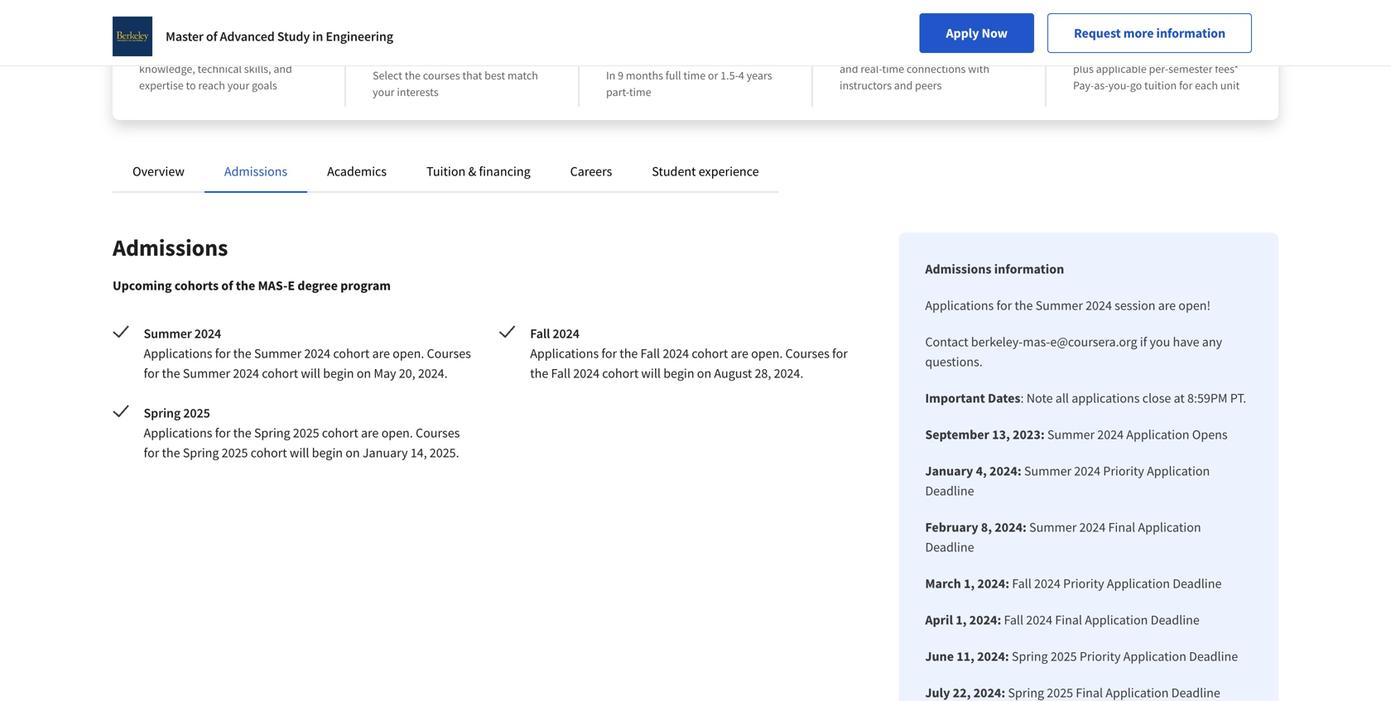 Task type: describe. For each thing, give the bounding box(es) containing it.
11,
[[957, 649, 975, 665]]

application inside summer 2024 final application deadline
[[1139, 519, 1202, 536]]

april
[[926, 612, 954, 629]]

summer 2024 applications for the summer 2024 cohort are open.  courses for the summer 2024 cohort will begin on may 20, 2024.
[[144, 326, 471, 382]]

or
[[708, 68, 719, 83]]

open. for 20,
[[393, 345, 424, 362]]

renowned
[[419, 45, 491, 66]]

for inside $42,000 usd total tuition ($1,750 per unit  x  24 units = $42,000), plus applicable per-semester fees* pay-as-you-go tuition for each unit
[[1180, 78, 1193, 93]]

with
[[969, 61, 990, 76]]

summer inside summer 2024 final application deadline
[[1030, 519, 1077, 536]]

student experience link
[[652, 163, 759, 180]]

skills,
[[244, 61, 271, 76]]

connections
[[907, 61, 966, 76]]

begin for summer
[[323, 365, 354, 382]]

$42,000
[[1074, 22, 1129, 43]]

1 vertical spatial of
[[221, 278, 233, 294]]

select
[[373, 68, 403, 83]]

september
[[926, 427, 990, 443]]

admissions link
[[224, 163, 288, 180]]

applicable
[[1097, 61, 1147, 76]]

summer 2024 final application deadline
[[926, 519, 1202, 556]]

important dates : note all applications close at 8:59pm pt.
[[926, 390, 1247, 407]]

expertise
[[139, 78, 184, 93]]

instructors
[[840, 78, 892, 93]]

courses
[[423, 68, 460, 83]]

semester
[[1169, 61, 1213, 76]]

tuition
[[427, 163, 466, 180]]

are for fall 2024 applications for the fall 2024 cohort are open.  courses for the fall 2024 cohort will begin on august 28, 2024.
[[731, 345, 749, 362]]

may
[[374, 365, 396, 382]]

study
[[277, 28, 310, 45]]

priority inside summer 2024 priority application deadline
[[1104, 463, 1145, 480]]

september 13, 2023: summer 2024 application opens
[[926, 427, 1228, 443]]

january 4, 2024:
[[926, 463, 1022, 480]]

academics
[[327, 163, 387, 180]]

berkeley-
[[972, 334, 1023, 350]]

request
[[1075, 25, 1122, 41]]

hands-
[[916, 45, 949, 60]]

all
[[1056, 390, 1070, 407]]

deadline for april 1, 2024: fall  2024 final application deadline
[[1151, 612, 1200, 629]]

1 horizontal spatial unit
[[1130, 45, 1149, 60]]

master of advanced study in engineering
[[166, 28, 393, 45]]

application inside summer 2024 priority application deadline
[[1148, 463, 1211, 480]]

own
[[711, 45, 741, 66]]

unit inside complete the 24-unit degree at your own pace in 9 months full time or 1.5-4 years part-time
[[727, 22, 755, 43]]

14,
[[411, 445, 427, 461]]

learn
[[373, 22, 413, 43]]

final inside summer 2024 final application deadline
[[1109, 519, 1136, 536]]

2024. for 20,
[[418, 365, 448, 382]]

begin for fall
[[664, 365, 695, 382]]

2024: for june
[[978, 649, 1010, 665]]

online
[[882, 22, 927, 43]]

mas-
[[258, 278, 288, 294]]

tuition & financing link
[[427, 163, 531, 180]]

now
[[982, 25, 1008, 41]]

applications for fall 2024 applications for the fall 2024 cohort are open.  courses for the fall 2024 cohort will begin on august 28, 2024.
[[530, 345, 599, 362]]

match
[[508, 68, 538, 83]]

faculty
[[494, 45, 542, 66]]

13,
[[993, 427, 1011, 443]]

reach
[[198, 78, 225, 93]]

2024. for 28,
[[774, 365, 804, 382]]

peers
[[916, 78, 942, 93]]

request more information button
[[1048, 13, 1253, 53]]

projects,
[[964, 45, 1006, 60]]

2024 inside summer 2024 priority application deadline
[[1075, 463, 1101, 480]]

fall 2024 applications for the fall 2024 cohort are open.  courses for the fall 2024 cohort will begin on august 28, 2024.
[[530, 326, 848, 382]]

are for spring 2025 applications for the spring 2025 cohort are open.  courses for the spring 2025 cohort will begin on january 14, 2025.
[[361, 425, 379, 442]]

2025.
[[430, 445, 459, 461]]

august
[[715, 365, 753, 382]]

0 horizontal spatial degree
[[298, 278, 338, 294]]

on for summer 2024 applications for the summer 2024 cohort are open.  courses for the summer 2024 cohort will begin on may 20, 2024.
[[357, 365, 371, 382]]

engineering
[[326, 28, 393, 45]]

deadline for march 1, 2024: fall  2024  priority application deadline
[[1173, 576, 1222, 592]]

if
[[1141, 334, 1148, 350]]

begin for spring
[[312, 445, 343, 461]]

4
[[739, 68, 745, 83]]

open!
[[1179, 297, 1211, 314]]

best
[[485, 68, 505, 83]]

&
[[468, 163, 477, 180]]

on for spring 2025 applications for the spring 2025 cohort are open.  courses for the spring 2025 cohort will begin on january 14, 2025.
[[346, 445, 360, 461]]

will for fall
[[642, 365, 661, 382]]

deadline inside summer 2024 priority application deadline
[[926, 483, 975, 500]]

master
[[166, 28, 204, 45]]

dates
[[988, 390, 1021, 407]]

request more information
[[1075, 25, 1226, 41]]

edge
[[202, 45, 225, 60]]

28,
[[755, 365, 772, 382]]

spring 2025 applications for the spring 2025 cohort are open.  courses for the spring 2025 cohort will begin on january 14, 2025.
[[144, 405, 460, 461]]

0 horizontal spatial tuition
[[1145, 78, 1177, 93]]

are left open!
[[1159, 297, 1177, 314]]

you
[[1150, 334, 1171, 350]]

february
[[926, 519, 979, 536]]

as-
[[1095, 78, 1109, 93]]

full
[[666, 68, 682, 83]]

student experience
[[652, 163, 759, 180]]

advanced
[[220, 28, 275, 45]]

experience
[[699, 163, 759, 180]]

in
[[606, 68, 616, 83]]

1 horizontal spatial tuition
[[1201, 22, 1249, 43]]

pay-
[[1074, 78, 1095, 93]]

will for summer
[[301, 365, 321, 382]]

cohorts
[[175, 278, 219, 294]]

goals
[[252, 78, 277, 93]]

1 horizontal spatial at
[[1174, 390, 1185, 407]]

top-
[[453, 22, 482, 43]]



Task type: vqa. For each thing, say whether or not it's contained in the screenshot.
Courses inside fall 2024 applications for the fall 2024 cohort are open.  courses for the fall 2024 cohort will begin on august 28, 2024.
yes



Task type: locate. For each thing, give the bounding box(es) containing it.
($1,750
[[1074, 45, 1109, 60]]

1 horizontal spatial and
[[840, 61, 859, 76]]

courses inside fall 2024 applications for the fall 2024 cohort are open.  courses for the fall 2024 cohort will begin on august 28, 2024.
[[786, 345, 830, 362]]

open. for 14,
[[382, 425, 413, 442]]

are inside fall 2024 applications for the fall 2024 cohort are open.  courses for the fall 2024 cohort will begin on august 28, 2024.
[[731, 345, 749, 362]]

open. up "28,"
[[752, 345, 783, 362]]

are inside spring 2025 applications for the spring 2025 cohort are open.  courses for the spring 2025 cohort will begin on january 14, 2025.
[[361, 425, 379, 442]]

academics link
[[327, 163, 387, 180]]

e@coursera.org
[[1051, 334, 1138, 350]]

spring
[[144, 405, 181, 422], [254, 425, 290, 442], [183, 445, 219, 461], [1012, 649, 1049, 665]]

begin inside summer 2024 applications for the summer 2024 cohort are open.  courses for the summer 2024 cohort will begin on may 20, 2024.
[[323, 365, 354, 382]]

complete the 24-unit degree at your own pace in 9 months full time or 1.5-4 years part-time
[[606, 22, 778, 99]]

deadline inside summer 2024 final application deadline
[[926, 539, 975, 556]]

on down learning
[[949, 45, 962, 60]]

4,
[[976, 463, 987, 480]]

final down summer 2024 priority application deadline
[[1109, 519, 1136, 536]]

2024: for march
[[978, 576, 1010, 592]]

1, for april
[[956, 612, 967, 629]]

courses inside spring 2025 applications for the spring 2025 cohort are open.  courses for the spring 2025 cohort will begin on january 14, 2025.
[[416, 425, 460, 442]]

tuition down per-
[[1145, 78, 1177, 93]]

applications
[[1072, 390, 1140, 407]]

unit left x
[[1130, 45, 1149, 60]]

0 vertical spatial information
[[1157, 25, 1226, 41]]

january inside spring 2025 applications for the spring 2025 cohort are open.  courses for the spring 2025 cohort will begin on january 14, 2025.
[[363, 445, 408, 461]]

lecture
[[840, 45, 876, 60]]

complete
[[606, 22, 675, 43]]

priority
[[1104, 463, 1145, 480], [1064, 576, 1105, 592], [1080, 649, 1121, 665]]

1 horizontal spatial time
[[684, 68, 706, 83]]

applications for summer 2024 applications for the summer 2024 cohort are open.  courses for the summer 2024 cohort will begin on may 20, 2024.
[[144, 345, 212, 362]]

more
[[1124, 25, 1154, 41]]

careers
[[571, 163, 613, 180]]

contact
[[926, 334, 969, 350]]

1 horizontal spatial information
[[1157, 25, 1226, 41]]

will for spring
[[290, 445, 309, 461]]

2 horizontal spatial and
[[895, 78, 913, 93]]

information up units
[[1157, 25, 1226, 41]]

will
[[301, 365, 321, 382], [642, 365, 661, 382], [290, 445, 309, 461]]

videos,
[[879, 45, 913, 60]]

cutting-
[[164, 45, 202, 60]]

1 horizontal spatial degree
[[606, 45, 655, 66]]

100%
[[840, 22, 879, 43]]

courses inside summer 2024 applications for the summer 2024 cohort are open.  courses for the summer 2024 cohort will begin on may 20, 2024.
[[427, 345, 471, 362]]

0 horizontal spatial time
[[630, 85, 652, 99]]

deadline for june 11, 2024: spring 2025 priority application deadline
[[1190, 649, 1239, 665]]

begin
[[323, 365, 354, 382], [664, 365, 695, 382], [312, 445, 343, 461]]

unit down the fees*
[[1221, 78, 1240, 93]]

open. up 20,
[[393, 345, 424, 362]]

that
[[463, 68, 482, 83]]

1 vertical spatial information
[[995, 261, 1065, 278]]

total
[[1165, 22, 1198, 43]]

1 vertical spatial at
[[1174, 390, 1185, 407]]

contact berkeley-mas-e@coursera.org if you have any questions.
[[926, 334, 1223, 370]]

24-
[[704, 22, 727, 43]]

priority down "april 1, 2024: fall  2024 final application deadline"
[[1080, 649, 1121, 665]]

and
[[274, 61, 292, 76], [840, 61, 859, 76], [895, 78, 913, 93]]

applications inside summer 2024 applications for the summer 2024 cohort are open.  courses for the summer 2024 cohort will begin on may 20, 2024.
[[144, 345, 212, 362]]

at up full on the top left
[[658, 45, 672, 66]]

at inside complete the 24-unit degree at your own pace in 9 months full time or 1.5-4 years part-time
[[658, 45, 672, 66]]

0 vertical spatial 1,
[[964, 576, 975, 592]]

advance
[[139, 22, 199, 43]]

1 vertical spatial priority
[[1064, 576, 1105, 592]]

summer inside summer 2024 priority application deadline
[[1025, 463, 1072, 480]]

will inside fall 2024 applications for the fall 2024 cohort are open.  courses for the fall 2024 cohort will begin on august 28, 2024.
[[642, 365, 661, 382]]

courses for applications for the spring 2025 cohort are open.  courses for the spring 2025 cohort will begin on january 14, 2025.
[[416, 425, 460, 442]]

are down "may"
[[361, 425, 379, 442]]

2 horizontal spatial time
[[883, 61, 905, 76]]

january
[[363, 445, 408, 461], [926, 463, 974, 480]]

2024:
[[990, 463, 1022, 480], [995, 519, 1027, 536], [978, 576, 1010, 592], [970, 612, 1002, 629], [978, 649, 1010, 665]]

have
[[1174, 334, 1200, 350]]

0 vertical spatial january
[[363, 445, 408, 461]]

applications inside spring 2025 applications for the spring 2025 cohort are open.  courses for the spring 2025 cohort will begin on january 14, 2025.
[[144, 425, 212, 442]]

the
[[678, 22, 701, 43], [405, 68, 421, 83], [236, 278, 255, 294], [1015, 297, 1034, 314], [233, 345, 252, 362], [620, 345, 638, 362], [162, 365, 180, 382], [530, 365, 549, 382], [233, 425, 252, 442], [162, 445, 180, 461]]

overview
[[133, 163, 185, 180]]

0 vertical spatial priority
[[1104, 463, 1145, 480]]

important
[[926, 390, 986, 407]]

on left 14,
[[346, 445, 360, 461]]

priority up "april 1, 2024: fall  2024 final application deadline"
[[1064, 576, 1105, 592]]

time down months
[[630, 85, 652, 99]]

time left or
[[684, 68, 706, 83]]

on inside summer 2024 applications for the summer 2024 cohort are open.  courses for the summer 2024 cohort will begin on may 20, 2024.
[[357, 365, 371, 382]]

learning
[[930, 22, 988, 43]]

to
[[186, 78, 196, 93]]

1 vertical spatial tuition
[[1145, 78, 1177, 93]]

final down march 1, 2024: fall  2024  priority application deadline
[[1056, 612, 1083, 629]]

2 vertical spatial priority
[[1080, 649, 1121, 665]]

cohort
[[333, 345, 370, 362], [692, 345, 728, 362], [262, 365, 298, 382], [603, 365, 639, 382], [322, 425, 359, 442], [251, 445, 287, 461]]

the inside complete the 24-unit degree at your own pace in 9 months full time or 1.5-4 years part-time
[[678, 22, 701, 43]]

fees*
[[1216, 61, 1240, 76]]

1 horizontal spatial january
[[926, 463, 974, 480]]

0 vertical spatial final
[[1109, 519, 1136, 536]]

courses
[[427, 345, 471, 362], [786, 345, 830, 362], [416, 425, 460, 442]]

your up full on the top left
[[676, 45, 708, 66]]

2024: right the 8,
[[995, 519, 1027, 536]]

0 vertical spatial degree
[[606, 45, 655, 66]]

at right the close
[[1174, 390, 1185, 407]]

2024: for february
[[995, 519, 1027, 536]]

on inside fall 2024 applications for the fall 2024 cohort are open.  courses for the fall 2024 cohort will begin on august 28, 2024.
[[697, 365, 712, 382]]

open. up 14,
[[382, 425, 413, 442]]

and up the goals
[[274, 61, 292, 76]]

uc berkeley college of engineering logo image
[[113, 17, 152, 56]]

priority for 2024
[[1064, 576, 1105, 592]]

1,
[[964, 576, 975, 592], [956, 612, 967, 629]]

gain
[[139, 45, 161, 60]]

are inside summer 2024 applications for the summer 2024 cohort are open.  courses for the summer 2024 cohort will begin on may 20, 2024.
[[372, 345, 390, 362]]

0 horizontal spatial of
[[206, 28, 217, 45]]

0 horizontal spatial unit
[[727, 22, 755, 43]]

2 horizontal spatial unit
[[1221, 78, 1240, 93]]

2024: up 11,
[[970, 612, 1002, 629]]

0 vertical spatial of
[[206, 28, 217, 45]]

2024: right 11,
[[978, 649, 1010, 665]]

and inside the advance your career gain cutting-edge engineering knowledge, technical skills, and expertise to reach your goals
[[274, 61, 292, 76]]

world-
[[373, 45, 419, 66]]

1 vertical spatial january
[[926, 463, 974, 480]]

1 horizontal spatial 2024.
[[774, 365, 804, 382]]

your inside complete the 24-unit degree at your own pace in 9 months full time or 1.5-4 years part-time
[[676, 45, 708, 66]]

1, right march
[[964, 576, 975, 592]]

0 vertical spatial at
[[658, 45, 672, 66]]

1.5-
[[721, 68, 739, 83]]

applications for spring 2025 applications for the spring 2025 cohort are open.  courses for the spring 2025 cohort will begin on january 14, 2025.
[[144, 425, 212, 442]]

tuition & financing
[[427, 163, 531, 180]]

1, right april on the bottom right of page
[[956, 612, 967, 629]]

e
[[288, 278, 295, 294]]

are up "may"
[[372, 345, 390, 362]]

begin inside fall 2024 applications for the fall 2024 cohort are open.  courses for the fall 2024 cohort will begin on august 28, 2024.
[[664, 365, 695, 382]]

0 horizontal spatial final
[[1056, 612, 1083, 629]]

2024. right 20,
[[418, 365, 448, 382]]

open. inside summer 2024 applications for the summer 2024 cohort are open.  courses for the summer 2024 cohort will begin on may 20, 2024.
[[393, 345, 424, 362]]

are for summer 2024 applications for the summer 2024 cohort are open.  courses for the summer 2024 cohort will begin on may 20, 2024.
[[372, 345, 390, 362]]

on inside 100% online learning lecture videos, hands-on projects, and real-time connections with instructors and peers
[[949, 45, 962, 60]]

tuition up $42,000),
[[1201, 22, 1249, 43]]

on left august at the right of page
[[697, 365, 712, 382]]

2024: right "4,"
[[990, 463, 1022, 480]]

2024. right "28,"
[[774, 365, 804, 382]]

applications inside fall 2024 applications for the fall 2024 cohort are open.  courses for the fall 2024 cohort will begin on august 28, 2024.
[[530, 345, 599, 362]]

on inside spring 2025 applications for the spring 2025 cohort are open.  courses for the spring 2025 cohort will begin on january 14, 2025.
[[346, 445, 360, 461]]

january left 14,
[[363, 445, 408, 461]]

2024: for january
[[990, 463, 1022, 480]]

pt.
[[1231, 390, 1247, 407]]

go
[[1131, 78, 1143, 93]]

1 vertical spatial unit
[[1130, 45, 1149, 60]]

overview link
[[133, 163, 185, 180]]

2024: right march
[[978, 576, 1010, 592]]

of right master
[[206, 28, 217, 45]]

the inside "learn from top-tier, world-renowned faculty select the courses that best match your interests"
[[405, 68, 421, 83]]

2024
[[1086, 297, 1113, 314], [194, 326, 221, 342], [553, 326, 580, 342], [304, 345, 331, 362], [663, 345, 689, 362], [233, 365, 259, 382], [574, 365, 600, 382], [1098, 427, 1124, 443], [1075, 463, 1101, 480], [1080, 519, 1106, 536], [1035, 576, 1061, 592], [1027, 612, 1053, 629]]

your down technical
[[228, 78, 250, 93]]

begin inside spring 2025 applications for the spring 2025 cohort are open.  courses for the spring 2025 cohort will begin on january 14, 2025.
[[312, 445, 343, 461]]

your down select
[[373, 85, 395, 99]]

fall
[[530, 326, 550, 342], [641, 345, 660, 362], [551, 365, 571, 382], [1013, 576, 1032, 592], [1005, 612, 1024, 629]]

apply now
[[947, 25, 1008, 41]]

1 vertical spatial 1,
[[956, 612, 967, 629]]

units
[[1173, 45, 1197, 60]]

are up august at the right of page
[[731, 345, 749, 362]]

apply now button
[[920, 13, 1035, 53]]

information inside button
[[1157, 25, 1226, 41]]

advance your career gain cutting-edge engineering knowledge, technical skills, and expertise to reach your goals
[[139, 22, 292, 93]]

your inside "learn from top-tier, world-renowned faculty select the courses that best match your interests"
[[373, 85, 395, 99]]

degree up 9
[[606, 45, 655, 66]]

of right cohorts
[[221, 278, 233, 294]]

real-
[[861, 61, 883, 76]]

0 horizontal spatial information
[[995, 261, 1065, 278]]

will inside spring 2025 applications for the spring 2025 cohort are open.  courses for the spring 2025 cohort will begin on january 14, 2025.
[[290, 445, 309, 461]]

1, for march
[[964, 576, 975, 592]]

degree right e
[[298, 278, 338, 294]]

time down videos,
[[883, 61, 905, 76]]

at
[[658, 45, 672, 66], [1174, 390, 1185, 407]]

1 vertical spatial final
[[1056, 612, 1083, 629]]

1 horizontal spatial final
[[1109, 519, 1136, 536]]

application
[[1127, 427, 1190, 443], [1148, 463, 1211, 480], [1139, 519, 1202, 536], [1108, 576, 1171, 592], [1085, 612, 1149, 629], [1124, 649, 1187, 665]]

2 vertical spatial unit
[[1221, 78, 1240, 93]]

2024: for april
[[970, 612, 1002, 629]]

june 11, 2024: spring 2025 priority application deadline
[[926, 649, 1239, 665]]

mas-
[[1023, 334, 1051, 350]]

on left "may"
[[357, 365, 371, 382]]

1 2024. from the left
[[418, 365, 448, 382]]

upcoming
[[113, 278, 172, 294]]

2025
[[183, 405, 210, 422], [293, 425, 319, 442], [222, 445, 248, 461], [1051, 649, 1078, 665]]

any
[[1203, 334, 1223, 350]]

you-
[[1109, 78, 1131, 93]]

time inside 100% online learning lecture videos, hands-on projects, and real-time connections with instructors and peers
[[883, 61, 905, 76]]

applications for the summer 2024 session are open!
[[926, 297, 1211, 314]]

admissions information
[[926, 261, 1065, 278]]

your up edge at the top
[[202, 22, 234, 43]]

open. for 28,
[[752, 345, 783, 362]]

january left "4,"
[[926, 463, 974, 480]]

0 horizontal spatial at
[[658, 45, 672, 66]]

0 vertical spatial tuition
[[1201, 22, 1249, 43]]

9
[[618, 68, 624, 83]]

part-
[[606, 85, 630, 99]]

2 2024. from the left
[[774, 365, 804, 382]]

courses for applications for the summer 2024 cohort are open.  courses for the summer 2024 cohort will begin on may 20, 2024.
[[427, 345, 471, 362]]

career
[[237, 22, 282, 43]]

financing
[[479, 163, 531, 180]]

information up applications for the summer 2024 session are open!
[[995, 261, 1065, 278]]

2024. inside summer 2024 applications for the summer 2024 cohort are open.  courses for the summer 2024 cohort will begin on may 20, 2024.
[[418, 365, 448, 382]]

session
[[1115, 297, 1156, 314]]

24
[[1159, 45, 1171, 60]]

:
[[1021, 390, 1024, 407]]

years
[[747, 68, 773, 83]]

2024. inside fall 2024 applications for the fall 2024 cohort are open.  courses for the fall 2024 cohort will begin on august 28, 2024.
[[774, 365, 804, 382]]

courses for applications for the fall 2024 cohort are open.  courses for the fall 2024 cohort will begin on august 28, 2024.
[[786, 345, 830, 362]]

on for fall 2024 applications for the fall 2024 cohort are open.  courses for the fall 2024 cohort will begin on august 28, 2024.
[[697, 365, 712, 382]]

priority for 2025
[[1080, 649, 1121, 665]]

20,
[[399, 365, 416, 382]]

final
[[1109, 519, 1136, 536], [1056, 612, 1083, 629]]

and left peers
[[895, 78, 913, 93]]

april 1, 2024: fall  2024 final application deadline
[[926, 612, 1200, 629]]

1 horizontal spatial of
[[221, 278, 233, 294]]

0 horizontal spatial and
[[274, 61, 292, 76]]

degree inside complete the 24-unit degree at your own pace in 9 months full time or 1.5-4 years part-time
[[606, 45, 655, 66]]

0 horizontal spatial january
[[363, 445, 408, 461]]

and down lecture
[[840, 61, 859, 76]]

deadline
[[926, 483, 975, 500], [926, 539, 975, 556], [1173, 576, 1222, 592], [1151, 612, 1200, 629], [1190, 649, 1239, 665]]

will inside summer 2024 applications for the summer 2024 cohort are open.  courses for the summer 2024 cohort will begin on may 20, 2024.
[[301, 365, 321, 382]]

open. inside fall 2024 applications for the fall 2024 cohort are open.  courses for the fall 2024 cohort will begin on august 28, 2024.
[[752, 345, 783, 362]]

0 horizontal spatial 2024.
[[418, 365, 448, 382]]

per
[[1111, 45, 1128, 60]]

0 vertical spatial unit
[[727, 22, 755, 43]]

priority down september 13, 2023: summer 2024 application opens at the right bottom of page
[[1104, 463, 1145, 480]]

1 vertical spatial degree
[[298, 278, 338, 294]]

2024 inside summer 2024 final application deadline
[[1080, 519, 1106, 536]]

time
[[883, 61, 905, 76], [684, 68, 706, 83], [630, 85, 652, 99]]

careers link
[[571, 163, 613, 180]]

unit up own
[[727, 22, 755, 43]]

open. inside spring 2025 applications for the spring 2025 cohort are open.  courses for the spring 2025 cohort will begin on january 14, 2025.
[[382, 425, 413, 442]]

=
[[1199, 45, 1205, 60]]



